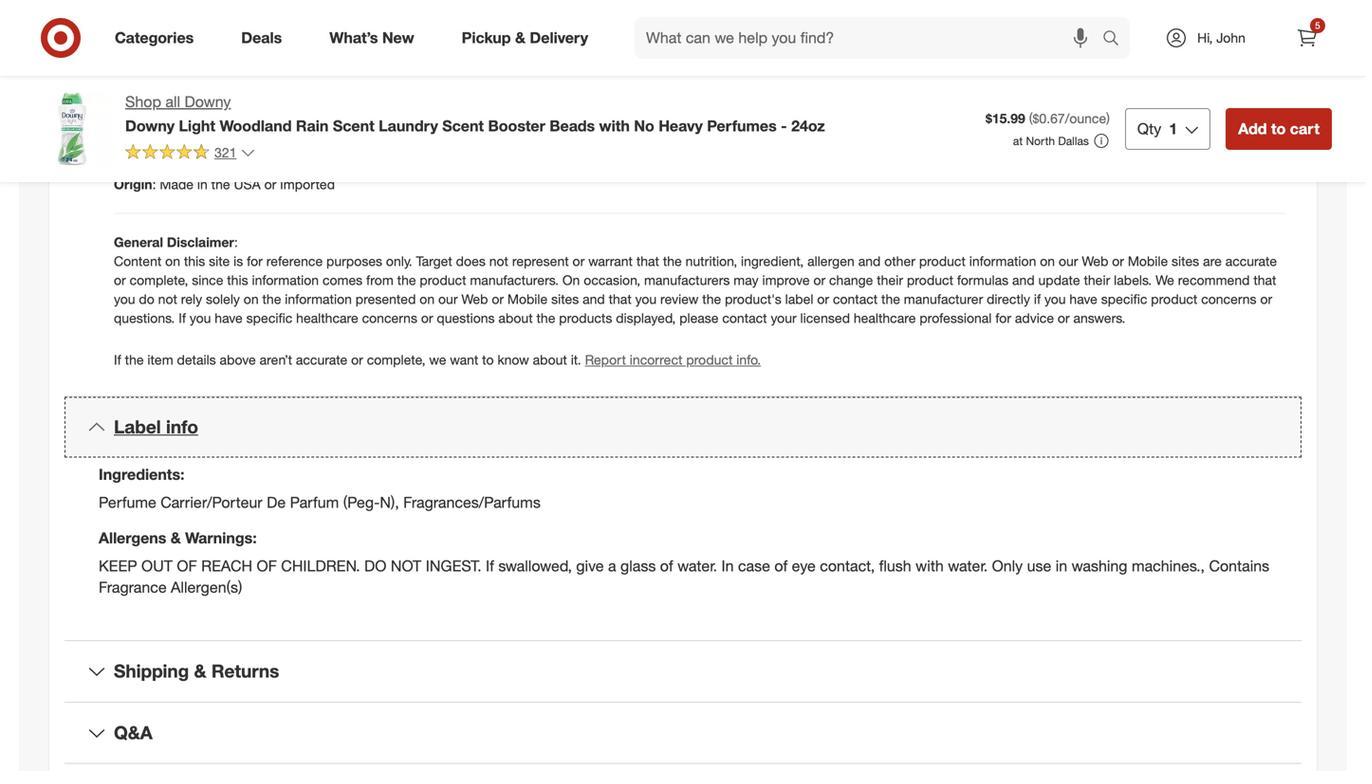 Task type: vqa. For each thing, say whether or not it's contained in the screenshot.
'Playhouse'
no



Task type: describe. For each thing, give the bounding box(es) containing it.
0 horizontal spatial for
[[247, 253, 263, 270]]

)
[[1106, 110, 1110, 127]]

: left 003-
[[240, 118, 244, 135]]

nutrition,
[[686, 253, 737, 270]]

north
[[1026, 134, 1055, 148]]

machines.,
[[1132, 557, 1205, 575]]

1 horizontal spatial mobile
[[1128, 253, 1168, 270]]

flush
[[879, 557, 912, 575]]

label
[[114, 416, 161, 438]]

& for delivery
[[515, 29, 526, 47]]

label info
[[114, 416, 198, 438]]

details
[[177, 352, 216, 368]]

1 horizontal spatial for
[[996, 310, 1011, 326]]

1 water. from the left
[[678, 557, 717, 575]]

1 vertical spatial that
[[1254, 272, 1277, 289]]

q&a button
[[65, 703, 1302, 763]]

fragrance
[[99, 579, 167, 597]]

5 link
[[1287, 17, 1328, 59]]

if
[[1034, 291, 1041, 308]]

pickup
[[462, 29, 511, 47]]

0 horizontal spatial downy
[[125, 117, 175, 135]]

no
[[634, 117, 654, 135]]

1 of from the left
[[660, 557, 673, 575]]

number
[[146, 118, 196, 135]]

0 horizontal spatial accurate
[[296, 352, 347, 368]]

questions
[[437, 310, 495, 326]]

not
[[391, 557, 422, 575]]

info.
[[737, 352, 761, 368]]

deals link
[[225, 17, 306, 59]]

2 water. from the left
[[948, 557, 988, 575]]

new
[[382, 29, 414, 47]]

allergen
[[808, 253, 855, 270]]

contains
[[1209, 557, 1270, 575]]

if inside allergens & warnings: keep out of reach of children. do not ingest. if swallowed, give a glass of water. in case of eye contact, flush with water. only use in washing machines., contains fragrance allergen(s)
[[486, 557, 494, 575]]

item number (dpci) : 003-07-3046
[[114, 118, 324, 135]]

we
[[429, 352, 446, 368]]

aren't
[[260, 352, 292, 368]]

ingredient,
[[741, 253, 804, 270]]

represent
[[512, 253, 569, 270]]

q&a
[[114, 722, 153, 744]]

ingredients:
[[99, 465, 185, 484]]

shipping
[[114, 661, 189, 682]]

$15.99
[[986, 110, 1026, 127]]

0 vertical spatial web
[[1082, 253, 1109, 270]]

the left the products
[[537, 310, 555, 326]]

hi, john
[[1197, 29, 1246, 46]]

products
[[559, 310, 612, 326]]

0 vertical spatial information
[[969, 253, 1036, 270]]

review
[[660, 291, 699, 308]]

1 vertical spatial not
[[158, 291, 177, 308]]

on up update
[[1040, 253, 1055, 270]]

1 their from the left
[[877, 272, 903, 289]]

the left usa
[[211, 176, 230, 193]]

if the item details above aren't accurate or complete, we want to know about it. report incorrect product info.
[[114, 352, 761, 368]]

1 vertical spatial mobile
[[508, 291, 548, 308]]

003-
[[248, 118, 275, 135]]

1 vertical spatial complete,
[[367, 352, 426, 368]]

is
[[234, 253, 243, 270]]

at
[[1013, 134, 1023, 148]]

2 healthcare from the left
[[854, 310, 916, 326]]

occasion,
[[584, 272, 641, 289]]

you right if
[[1045, 291, 1066, 308]]

on right solely
[[244, 291, 259, 308]]

search button
[[1094, 17, 1140, 63]]

de
[[267, 493, 286, 512]]

you left do
[[114, 291, 135, 308]]

What can we help you find? suggestions appear below search field
[[635, 17, 1107, 59]]

perfumes
[[707, 117, 777, 135]]

deals
[[241, 29, 282, 47]]

0 vertical spatial not
[[489, 253, 509, 270]]

allergens
[[99, 529, 166, 547]]

pickup & delivery
[[462, 29, 588, 47]]

2 vertical spatial information
[[285, 291, 352, 308]]

only.
[[386, 253, 412, 270]]

above
[[220, 352, 256, 368]]

on down target
[[420, 291, 435, 308]]

qty 1
[[1138, 120, 1178, 138]]

the up manufacturers on the top
[[663, 253, 682, 270]]

0 horizontal spatial specific
[[246, 310, 292, 326]]

cart
[[1290, 120, 1320, 138]]

manufacturer
[[904, 291, 983, 308]]

allergen(s)
[[171, 579, 242, 597]]

since
[[192, 272, 223, 289]]

1 vertical spatial about
[[533, 352, 567, 368]]

categories link
[[99, 17, 217, 59]]

1 horizontal spatial sites
[[1172, 253, 1199, 270]]

light
[[179, 117, 215, 135]]

report incorrect product info. button
[[585, 351, 761, 370]]

in
[[722, 557, 734, 575]]

what's
[[329, 29, 378, 47]]

please
[[680, 310, 719, 326]]

0 horizontal spatial that
[[609, 291, 632, 308]]

hi,
[[1197, 29, 1213, 46]]

returns
[[211, 661, 279, 682]]

only
[[992, 557, 1023, 575]]

reach
[[201, 557, 252, 575]]

directly
[[987, 291, 1030, 308]]

perfume
[[99, 493, 156, 512]]

: inside general disclaimer : content on this site is for reference purposes only.  target does not represent or warrant that the nutrition, ingredient, allergen and other product information on our web or mobile sites are accurate or complete, since this information comes from the product manufacturers.  on occasion, manufacturers may improve or change their product formulas and update their labels.  we recommend that you do not rely solely on the information presented on our web or mobile sites and that you review the product's label or contact the manufacturer directly if you have specific product concerns or questions.  if you have specific healthcare concerns or questions about the products displayed, please contact your licensed healthcare professional for advice or answers.
[[234, 234, 238, 251]]

add to cart button
[[1226, 108, 1332, 150]]

contact,
[[820, 557, 875, 575]]

you up displayed,
[[635, 291, 657, 308]]

at north dallas
[[1013, 134, 1089, 148]]

the up please
[[702, 291, 721, 308]]

shipping & returns
[[114, 661, 279, 682]]

1 horizontal spatial our
[[1059, 253, 1078, 270]]

other
[[884, 253, 916, 270]]

delivery
[[530, 29, 588, 47]]

1 of from the left
[[177, 557, 197, 575]]

1 scent from the left
[[333, 117, 375, 135]]

: down categories
[[142, 60, 146, 77]]

made
[[160, 176, 194, 193]]

woodland
[[220, 117, 292, 135]]

know
[[498, 352, 529, 368]]

1 vertical spatial our
[[438, 291, 458, 308]]

case
[[738, 557, 770, 575]]

comes
[[323, 272, 363, 289]]

john
[[1217, 29, 1246, 46]]

do
[[364, 557, 387, 575]]



Task type: locate. For each thing, give the bounding box(es) containing it.
water. left in
[[678, 557, 717, 575]]

0 horizontal spatial in
[[197, 176, 208, 193]]

1 healthcare from the left
[[296, 310, 358, 326]]

1 horizontal spatial have
[[1070, 291, 1098, 308]]

if inside general disclaimer : content on this site is for reference purposes only.  target does not represent or warrant that the nutrition, ingredient, allergen and other product information on our web or mobile sites are accurate or complete, since this information comes from the product manufacturers.  on occasion, manufacturers may improve or change their product formulas and update their labels.  we recommend that you do not rely solely on the information presented on our web or mobile sites and that you review the product's label or contact the manufacturer directly if you have specific product concerns or questions.  if you have specific healthcare concerns or questions about the products displayed, please contact your licensed healthcare professional for advice or answers.
[[179, 310, 186, 326]]

that right recommend
[[1254, 272, 1277, 289]]

information down comes
[[285, 291, 352, 308]]

in
[[197, 176, 208, 193], [1056, 557, 1068, 575]]

0 horizontal spatial our
[[438, 291, 458, 308]]

1 horizontal spatial their
[[1084, 272, 1110, 289]]

in right use
[[1056, 557, 1068, 575]]

1 vertical spatial sites
[[551, 291, 579, 308]]

2 of from the left
[[775, 557, 788, 575]]

accurate right the are
[[1226, 253, 1277, 270]]

your
[[771, 310, 797, 326]]

1 horizontal spatial and
[[858, 253, 881, 270]]

24oz
[[791, 117, 825, 135]]

solely
[[206, 291, 240, 308]]

of
[[177, 557, 197, 575], [257, 557, 277, 575]]

for down directly
[[996, 310, 1011, 326]]

1 vertical spatial information
[[252, 272, 319, 289]]

ingredients: perfume carrier/porteur de parfum (peg-n), fragrances/parfums
[[99, 465, 541, 512]]

origin
[[114, 176, 152, 193]]

information up "formulas"
[[969, 253, 1036, 270]]

not right do
[[158, 291, 177, 308]]

0 vertical spatial and
[[858, 253, 881, 270]]

0 horizontal spatial of
[[177, 557, 197, 575]]

it.
[[571, 352, 581, 368]]

0 horizontal spatial this
[[184, 253, 205, 270]]

and up the products
[[583, 291, 605, 308]]

in inside allergens & warnings: keep out of reach of children. do not ingest. if swallowed, give a glass of water. in case of eye contact, flush with water. only use in washing machines., contains fragrance allergen(s)
[[1056, 557, 1068, 575]]

our
[[1059, 253, 1078, 270], [438, 291, 458, 308]]

2 of from the left
[[257, 557, 277, 575]]

with right flush
[[916, 557, 944, 575]]

1 horizontal spatial in
[[1056, 557, 1068, 575]]

1 horizontal spatial to
[[1271, 120, 1286, 138]]

sites
[[1172, 253, 1199, 270], [551, 291, 579, 308]]

1 horizontal spatial water.
[[948, 557, 988, 575]]

1 vertical spatial downy
[[125, 117, 175, 135]]

1 horizontal spatial &
[[194, 661, 206, 682]]

1 vertical spatial concerns
[[362, 310, 417, 326]]

of up allergen(s)
[[177, 557, 197, 575]]

complete, inside general disclaimer : content on this site is for reference purposes only.  target does not represent or warrant that the nutrition, ingredient, allergen and other product information on our web or mobile sites are accurate or complete, since this information comes from the product manufacturers.  on occasion, manufacturers may improve or change their product formulas and update their labels.  we recommend that you do not rely solely on the information presented on our web or mobile sites and that you review the product's label or contact the manufacturer directly if you have specific product concerns or questions.  if you have specific healthcare concerns or questions about the products displayed, please contact your licensed healthcare professional for advice or answers.
[[130, 272, 188, 289]]

1 horizontal spatial healthcare
[[854, 310, 916, 326]]

eye
[[792, 557, 816, 575]]

origin : made in the usa or imported
[[114, 176, 335, 193]]

& for warnings:
[[171, 529, 181, 547]]

0 vertical spatial downy
[[185, 93, 231, 111]]

pickup & delivery link
[[446, 17, 612, 59]]

item
[[114, 118, 142, 135]]

0 vertical spatial accurate
[[1226, 253, 1277, 270]]

1 horizontal spatial contact
[[833, 291, 878, 308]]

scent right rain
[[333, 117, 375, 135]]

water. left only
[[948, 557, 988, 575]]

glass
[[621, 557, 656, 575]]

and up change
[[858, 253, 881, 270]]

0 horizontal spatial complete,
[[130, 272, 188, 289]]

shipping & returns button
[[65, 642, 1302, 702]]

321
[[214, 144, 237, 161]]

& up out
[[171, 529, 181, 547]]

categories
[[115, 29, 194, 47]]

displayed,
[[616, 310, 676, 326]]

2 horizontal spatial that
[[1254, 272, 1277, 289]]

on
[[563, 272, 580, 289]]

heavy
[[659, 117, 703, 135]]

from
[[366, 272, 394, 289]]

0 horizontal spatial of
[[660, 557, 673, 575]]

0 vertical spatial have
[[1070, 291, 1098, 308]]

0 vertical spatial complete,
[[130, 272, 188, 289]]

not up manufacturers.
[[489, 253, 509, 270]]

on down disclaimer
[[165, 253, 180, 270]]

0 vertical spatial about
[[499, 310, 533, 326]]

complete, left we
[[367, 352, 426, 368]]

add
[[1238, 120, 1267, 138]]

item
[[147, 352, 173, 368]]

questions.
[[114, 310, 175, 326]]

1 horizontal spatial web
[[1082, 253, 1109, 270]]

qty
[[1138, 120, 1162, 138]]

want
[[450, 352, 478, 368]]

with left no
[[599, 117, 630, 135]]

& left "returns"
[[194, 661, 206, 682]]

concerns
[[1201, 291, 1257, 308], [362, 310, 417, 326]]

sites down on at left
[[551, 291, 579, 308]]

1 vertical spatial web
[[461, 291, 488, 308]]

1 vertical spatial specific
[[246, 310, 292, 326]]

1 vertical spatial accurate
[[296, 352, 347, 368]]

1 horizontal spatial concerns
[[1201, 291, 1257, 308]]

if right ingest.
[[486, 557, 494, 575]]

0 horizontal spatial &
[[171, 529, 181, 547]]

complete,
[[130, 272, 188, 289], [367, 352, 426, 368]]

the left item on the top of page
[[125, 352, 144, 368]]

if
[[179, 310, 186, 326], [114, 352, 121, 368], [486, 557, 494, 575]]

0 horizontal spatial to
[[482, 352, 494, 368]]

what's new
[[329, 29, 414, 47]]

(peg-
[[343, 493, 380, 512]]

advice
[[1015, 310, 1054, 326]]

of right the glass
[[660, 557, 673, 575]]

that right the warrant
[[636, 253, 659, 270]]

label
[[785, 291, 814, 308]]

: up is
[[234, 234, 238, 251]]

to
[[1271, 120, 1286, 138], [482, 352, 494, 368]]

2 vertical spatial if
[[486, 557, 494, 575]]

specific down labels.
[[1101, 291, 1147, 308]]

search
[[1094, 30, 1140, 49]]

with inside shop all downy downy light woodland rain scent laundry scent booster beads with no heavy perfumes - 24oz
[[599, 117, 630, 135]]

(dpci)
[[200, 118, 240, 135]]

downy down shop on the top
[[125, 117, 175, 135]]

1 horizontal spatial of
[[775, 557, 788, 575]]

0 vertical spatial contact
[[833, 291, 878, 308]]

0 vertical spatial mobile
[[1128, 253, 1168, 270]]

2 their from the left
[[1084, 272, 1110, 289]]

1 horizontal spatial downy
[[185, 93, 231, 111]]

laundry
[[379, 117, 438, 135]]

0 horizontal spatial contact
[[722, 310, 767, 326]]

2 scent from the left
[[442, 117, 484, 135]]

0 horizontal spatial have
[[215, 310, 243, 326]]

1 vertical spatial with
[[916, 557, 944, 575]]

about inside general disclaimer : content on this site is for reference purposes only.  target does not represent or warrant that the nutrition, ingredient, allergen and other product information on our web or mobile sites are accurate or complete, since this information comes from the product manufacturers.  on occasion, manufacturers may improve or change their product formulas and update their labels.  we recommend that you do not rely solely on the information presented on our web or mobile sites and that you review the product's label or contact the manufacturer directly if you have specific product concerns or questions.  if you have specific healthcare concerns or questions about the products displayed, please contact your licensed healthcare professional for advice or answers.
[[499, 310, 533, 326]]

the down other
[[881, 291, 900, 308]]

sites left the are
[[1172, 253, 1199, 270]]

of left eye
[[775, 557, 788, 575]]

0 vertical spatial if
[[179, 310, 186, 326]]

1 horizontal spatial not
[[489, 253, 509, 270]]

our up questions
[[438, 291, 458, 308]]

the down only. at the top of the page
[[397, 272, 416, 289]]

1 horizontal spatial specific
[[1101, 291, 1147, 308]]

professional
[[920, 310, 992, 326]]

1 horizontal spatial of
[[257, 557, 277, 575]]

carrier/porteur
[[161, 493, 262, 512]]

1 vertical spatial &
[[171, 529, 181, 547]]

0 horizontal spatial water.
[[678, 557, 717, 575]]

our up update
[[1059, 253, 1078, 270]]

site
[[209, 253, 230, 270]]

0 vertical spatial concerns
[[1201, 291, 1257, 308]]

mobile up labels.
[[1128, 253, 1168, 270]]

1
[[1169, 120, 1178, 138]]

dallas
[[1058, 134, 1089, 148]]

and up if
[[1012, 272, 1035, 289]]

1 horizontal spatial that
[[636, 253, 659, 270]]

general
[[114, 234, 163, 251]]

1 vertical spatial to
[[482, 352, 494, 368]]

product
[[919, 253, 966, 270], [420, 272, 466, 289], [907, 272, 954, 289], [1151, 291, 1198, 308], [686, 352, 733, 368]]

-
[[781, 117, 787, 135]]

& inside dropdown button
[[194, 661, 206, 682]]

1 horizontal spatial accurate
[[1226, 253, 1277, 270]]

0 vertical spatial this
[[184, 253, 205, 270]]

0 vertical spatial sites
[[1172, 253, 1199, 270]]

2 vertical spatial that
[[609, 291, 632, 308]]

on
[[165, 253, 180, 270], [1040, 253, 1055, 270], [244, 291, 259, 308], [420, 291, 435, 308]]

0 horizontal spatial concerns
[[362, 310, 417, 326]]

label info button
[[65, 397, 1302, 458]]

accurate right aren't
[[296, 352, 347, 368]]

$0.67
[[1033, 110, 1065, 127]]

concerns down recommend
[[1201, 291, 1257, 308]]

to right want
[[482, 352, 494, 368]]

in right made on the left
[[197, 176, 208, 193]]

are
[[1203, 253, 1222, 270]]

to inside button
[[1271, 120, 1286, 138]]

if left item on the top of page
[[114, 352, 121, 368]]

about left 'it.'
[[533, 352, 567, 368]]

0 horizontal spatial scent
[[333, 117, 375, 135]]

1 vertical spatial have
[[215, 310, 243, 326]]

this down disclaimer
[[184, 253, 205, 270]]

scent left booster
[[442, 117, 484, 135]]

07-
[[275, 118, 295, 135]]

do
[[139, 291, 154, 308]]

healthcare down comes
[[296, 310, 358, 326]]

web up answers.
[[1082, 253, 1109, 270]]

specific up aren't
[[246, 310, 292, 326]]

healthcare down change
[[854, 310, 916, 326]]

1 horizontal spatial scent
[[442, 117, 484, 135]]

concerns down presented
[[362, 310, 417, 326]]

upc : 030772087862
[[114, 60, 238, 77]]

321 link
[[125, 143, 256, 165]]

mobile down manufacturers.
[[508, 291, 548, 308]]

2 horizontal spatial and
[[1012, 272, 1035, 289]]

their left labels.
[[1084, 272, 1110, 289]]

& for returns
[[194, 661, 206, 682]]

accurate inside general disclaimer : content on this site is for reference purposes only.  target does not represent or warrant that the nutrition, ingredient, allergen and other product information on our web or mobile sites are accurate or complete, since this information comes from the product manufacturers.  on occasion, manufacturers may improve or change their product formulas and update their labels.  we recommend that you do not rely solely on the information presented on our web or mobile sites and that you review the product's label or contact the manufacturer directly if you have specific product concerns or questions.  if you have specific healthcare concerns or questions about the products displayed, please contact your licensed healthcare professional for advice or answers.
[[1226, 253, 1277, 270]]

target
[[416, 253, 452, 270]]

of
[[660, 557, 673, 575], [775, 557, 788, 575]]

that down occasion,
[[609, 291, 632, 308]]

0 vertical spatial our
[[1059, 253, 1078, 270]]

0 horizontal spatial and
[[583, 291, 605, 308]]

shop
[[125, 93, 161, 111]]

reference
[[266, 253, 323, 270]]

image of downy light woodland rain scent laundry scent booster beads with no heavy perfumes - 24oz image
[[34, 91, 110, 167]]

0 vertical spatial specific
[[1101, 291, 1147, 308]]

of right reach at the left bottom of the page
[[257, 557, 277, 575]]

have down solely
[[215, 310, 243, 326]]

0 horizontal spatial web
[[461, 291, 488, 308]]

0 vertical spatial &
[[515, 29, 526, 47]]

downy up light
[[185, 93, 231, 111]]

1 horizontal spatial this
[[227, 272, 248, 289]]

rely
[[181, 291, 202, 308]]

give
[[576, 557, 604, 575]]

1 vertical spatial if
[[114, 352, 121, 368]]

0 vertical spatial in
[[197, 176, 208, 193]]

:
[[142, 60, 146, 77], [240, 118, 244, 135], [152, 176, 156, 193], [234, 234, 238, 251]]

allergens & warnings: keep out of reach of children. do not ingest. if swallowed, give a glass of water. in case of eye contact, flush with water. only use in washing machines., contains fragrance allergen(s)
[[99, 529, 1270, 597]]

3046
[[295, 118, 324, 135]]

warrant
[[588, 253, 633, 270]]

for right is
[[247, 253, 263, 270]]

0 horizontal spatial sites
[[551, 291, 579, 308]]

0 vertical spatial for
[[247, 253, 263, 270]]

contact down product's
[[722, 310, 767, 326]]

scent
[[333, 117, 375, 135], [442, 117, 484, 135]]

contact down change
[[833, 291, 878, 308]]

if down rely
[[179, 310, 186, 326]]

the down 'reference'
[[262, 291, 281, 308]]

: left made on the left
[[152, 176, 156, 193]]

1 vertical spatial contact
[[722, 310, 767, 326]]

this
[[184, 253, 205, 270], [227, 272, 248, 289]]

n),
[[380, 493, 399, 512]]

1 vertical spatial this
[[227, 272, 248, 289]]

2 vertical spatial &
[[194, 661, 206, 682]]

information down 'reference'
[[252, 272, 319, 289]]

1 vertical spatial and
[[1012, 272, 1035, 289]]

& right pickup
[[515, 29, 526, 47]]

2 vertical spatial and
[[583, 291, 605, 308]]

complete, up do
[[130, 272, 188, 289]]

may
[[734, 272, 759, 289]]

& inside allergens & warnings: keep out of reach of children. do not ingest. if swallowed, give a glass of water. in case of eye contact, flush with water. only use in washing machines., contains fragrance allergen(s)
[[171, 529, 181, 547]]

change
[[829, 272, 873, 289]]

fragrances/parfums
[[403, 493, 541, 512]]

recommend
[[1178, 272, 1250, 289]]

this down is
[[227, 272, 248, 289]]

1 horizontal spatial with
[[916, 557, 944, 575]]

0 horizontal spatial not
[[158, 291, 177, 308]]

upc
[[114, 60, 142, 77]]

have up answers.
[[1070, 291, 1098, 308]]

answers.
[[1074, 310, 1126, 326]]

to right add
[[1271, 120, 1286, 138]]

their down other
[[877, 272, 903, 289]]

all
[[165, 93, 180, 111]]

0 horizontal spatial if
[[114, 352, 121, 368]]

0 vertical spatial with
[[599, 117, 630, 135]]

0 vertical spatial to
[[1271, 120, 1286, 138]]

with inside allergens & warnings: keep out of reach of children. do not ingest. if swallowed, give a glass of water. in case of eye contact, flush with water. only use in washing machines., contains fragrance allergen(s)
[[916, 557, 944, 575]]

$15.99 ( $0.67 /ounce )
[[986, 110, 1110, 127]]

web up questions
[[461, 291, 488, 308]]

about down manufacturers.
[[499, 310, 533, 326]]

0 horizontal spatial mobile
[[508, 291, 548, 308]]

you down rely
[[190, 310, 211, 326]]

0 vertical spatial that
[[636, 253, 659, 270]]

1 horizontal spatial complete,
[[367, 352, 426, 368]]



